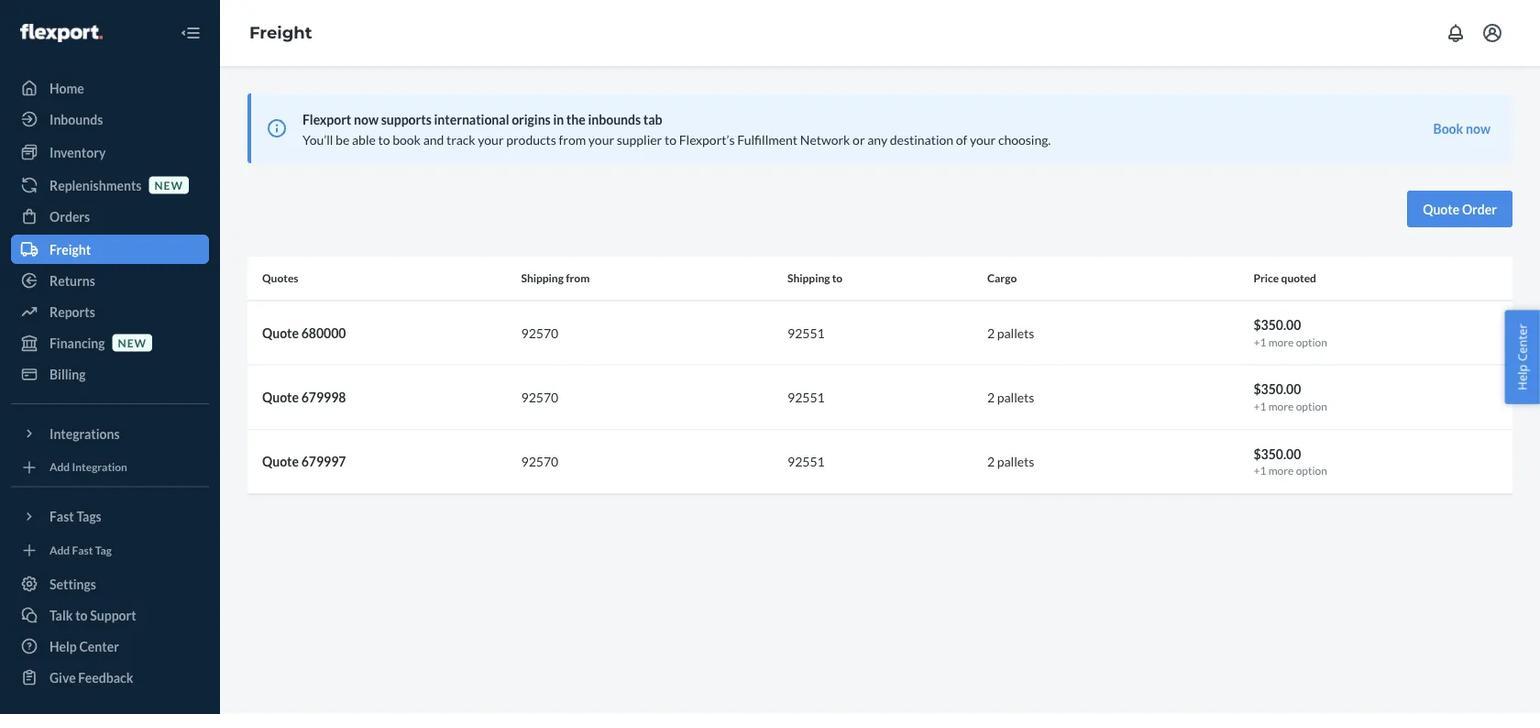 Task type: vqa. For each thing, say whether or not it's contained in the screenshot.
eBay
no



Task type: locate. For each thing, give the bounding box(es) containing it.
1 vertical spatial freight
[[50, 242, 91, 257]]

2 vertical spatial 2 pallets
[[988, 454, 1035, 470]]

able
[[352, 132, 376, 147]]

1 vertical spatial add
[[50, 544, 70, 557]]

1 $350.00 +1 more option from the top
[[1254, 317, 1328, 349]]

2 vertical spatial $350.00
[[1254, 446, 1302, 462]]

track
[[447, 132, 476, 147]]

92551
[[788, 325, 825, 341], [788, 390, 825, 405], [788, 454, 825, 470]]

3 92551 from the top
[[788, 454, 825, 470]]

1 vertical spatial $350.00
[[1254, 382, 1302, 397]]

2 pallets from the top
[[998, 390, 1035, 405]]

fast left the tag
[[72, 544, 93, 557]]

fast
[[50, 509, 74, 525], [72, 544, 93, 557]]

1 vertical spatial option
[[1297, 400, 1328, 413]]

now up able
[[354, 111, 379, 127]]

0 vertical spatial 92570
[[521, 325, 559, 341]]

fulfillment
[[738, 132, 798, 147]]

quote 679998
[[262, 390, 346, 405]]

1 horizontal spatial shipping
[[788, 272, 830, 285]]

from inside flexport now supports international origins in the inbounds tab you'll be able to book and track your products from your supplier to flexport's fulfillment network or any destination of your choosing.
[[559, 132, 586, 147]]

quote inside button
[[1424, 201, 1460, 217]]

1 vertical spatial pallets
[[998, 390, 1035, 405]]

2 vertical spatial $350.00 +1 more option
[[1254, 446, 1328, 477]]

add left integration
[[50, 461, 70, 474]]

choosing.
[[999, 132, 1051, 147]]

freight
[[249, 23, 312, 43], [50, 242, 91, 257]]

3 pallets from the top
[[998, 454, 1035, 470]]

2 your from the left
[[589, 132, 615, 147]]

give
[[50, 670, 76, 686]]

close navigation image
[[180, 22, 202, 44]]

2 vertical spatial 2
[[988, 454, 995, 470]]

2 2 from the top
[[988, 390, 995, 405]]

now for book
[[1467, 121, 1491, 136]]

2 vertical spatial 92570
[[521, 454, 559, 470]]

0 vertical spatial $350.00 +1 more option
[[1254, 317, 1328, 349]]

cargo
[[988, 272, 1017, 285]]

1 vertical spatial help center
[[50, 639, 119, 654]]

to inside button
[[75, 608, 88, 623]]

option
[[1297, 335, 1328, 349], [1297, 400, 1328, 413], [1297, 464, 1328, 477]]

3 2 pallets from the top
[[988, 454, 1035, 470]]

1 2 pallets from the top
[[988, 325, 1035, 341]]

2 vertical spatial more
[[1269, 464, 1294, 477]]

book now button
[[1434, 119, 1491, 138]]

2 vertical spatial 92551
[[788, 454, 825, 470]]

$350.00 +1 more option
[[1254, 317, 1328, 349], [1254, 382, 1328, 413], [1254, 446, 1328, 477]]

tag
[[95, 544, 112, 557]]

1 horizontal spatial your
[[589, 132, 615, 147]]

0 vertical spatial pallets
[[998, 325, 1035, 341]]

orders
[[50, 209, 90, 224]]

tags
[[77, 509, 102, 525]]

fast inside add fast tag link
[[72, 544, 93, 557]]

from
[[559, 132, 586, 147], [566, 272, 590, 285]]

your right of
[[970, 132, 996, 147]]

book
[[1434, 121, 1464, 136]]

0 horizontal spatial freight link
[[11, 235, 209, 264]]

1 92570 from the top
[[521, 325, 559, 341]]

inbounds
[[50, 111, 103, 127]]

your down the inbounds
[[589, 132, 615, 147]]

1 horizontal spatial new
[[154, 178, 183, 192]]

your down international at top
[[478, 132, 504, 147]]

$350.00 for quote 679997
[[1254, 446, 1302, 462]]

order
[[1463, 201, 1498, 217]]

quote left the 680000
[[262, 325, 299, 341]]

1 $350.00 from the top
[[1254, 317, 1302, 333]]

2 $350.00 from the top
[[1254, 382, 1302, 397]]

1 vertical spatial 2
[[988, 390, 995, 405]]

quote for quote order
[[1424, 201, 1460, 217]]

1 horizontal spatial freight link
[[249, 23, 312, 43]]

freight link right close navigation icon at left top
[[249, 23, 312, 43]]

inbounds
[[588, 111, 641, 127]]

1 +1 from the top
[[1254, 335, 1267, 349]]

shipping from
[[521, 272, 590, 285]]

92570
[[521, 325, 559, 341], [521, 390, 559, 405], [521, 454, 559, 470]]

0 vertical spatial more
[[1269, 335, 1294, 349]]

1 horizontal spatial center
[[1515, 324, 1531, 361]]

0 vertical spatial option
[[1297, 335, 1328, 349]]

0 vertical spatial +1
[[1254, 335, 1267, 349]]

talk to support button
[[11, 601, 209, 630]]

+1 for 679998
[[1254, 400, 1267, 413]]

help center
[[1515, 324, 1531, 391], [50, 639, 119, 654]]

2 92551 from the top
[[788, 390, 825, 405]]

1 2 from the top
[[988, 325, 995, 341]]

2 vertical spatial +1
[[1254, 464, 1267, 477]]

2 for quote 679998
[[988, 390, 995, 405]]

1 pallets from the top
[[998, 325, 1035, 341]]

new up orders link
[[154, 178, 183, 192]]

flexport logo image
[[20, 24, 103, 42]]

1 horizontal spatial help center
[[1515, 324, 1531, 391]]

0 horizontal spatial shipping
[[521, 272, 564, 285]]

3 $350.00 +1 more option from the top
[[1254, 446, 1328, 477]]

2 pallets for quote 680000
[[988, 325, 1035, 341]]

0 vertical spatial freight
[[249, 23, 312, 43]]

92570 for quote 679997
[[521, 454, 559, 470]]

2 more from the top
[[1269, 400, 1294, 413]]

0 vertical spatial help
[[1515, 365, 1531, 391]]

shipping
[[521, 272, 564, 285], [788, 272, 830, 285]]

pallets
[[998, 325, 1035, 341], [998, 390, 1035, 405], [998, 454, 1035, 470]]

add integration link
[[11, 456, 209, 479]]

1 vertical spatial +1
[[1254, 400, 1267, 413]]

help center button
[[1505, 310, 1541, 404]]

feedback
[[78, 670, 133, 686]]

integrations button
[[11, 419, 209, 448]]

2 +1 from the top
[[1254, 400, 1267, 413]]

freight link
[[249, 23, 312, 43], [11, 235, 209, 264]]

0 vertical spatial new
[[154, 178, 183, 192]]

0 horizontal spatial your
[[478, 132, 504, 147]]

2 horizontal spatial your
[[970, 132, 996, 147]]

new for financing
[[118, 336, 147, 349]]

0 vertical spatial from
[[559, 132, 586, 147]]

1 vertical spatial 2 pallets
[[988, 390, 1035, 405]]

center
[[1515, 324, 1531, 361], [79, 639, 119, 654]]

2 add from the top
[[50, 544, 70, 557]]

quote
[[1424, 201, 1460, 217], [262, 325, 299, 341], [262, 390, 299, 405], [262, 454, 299, 470]]

0 horizontal spatial help
[[50, 639, 77, 654]]

quote left "679998" at the left bottom
[[262, 390, 299, 405]]

1 vertical spatial 92551
[[788, 390, 825, 405]]

3 92570 from the top
[[521, 454, 559, 470]]

+1 for 680000
[[1254, 335, 1267, 349]]

flexport now supports international origins in the inbounds tab you'll be able to book and track your products from your supplier to flexport's fulfillment network or any destination of your choosing.
[[303, 111, 1051, 147]]

0 horizontal spatial freight
[[50, 242, 91, 257]]

destination
[[890, 132, 954, 147]]

pallets for 679998
[[998, 390, 1035, 405]]

$350.00 for quote 680000
[[1254, 317, 1302, 333]]

2 pallets
[[988, 325, 1035, 341], [988, 390, 1035, 405], [988, 454, 1035, 470]]

0 vertical spatial 2 pallets
[[988, 325, 1035, 341]]

1 more from the top
[[1269, 335, 1294, 349]]

quotes
[[262, 272, 299, 285]]

0 vertical spatial center
[[1515, 324, 1531, 361]]

1 vertical spatial 92570
[[521, 390, 559, 405]]

0 horizontal spatial now
[[354, 111, 379, 127]]

add for add fast tag
[[50, 544, 70, 557]]

now right book
[[1467, 121, 1491, 136]]

quote for quote 679997
[[262, 454, 299, 470]]

quote left 679997
[[262, 454, 299, 470]]

1 horizontal spatial help
[[1515, 365, 1531, 391]]

quote 679997
[[262, 454, 346, 470]]

1 horizontal spatial now
[[1467, 121, 1491, 136]]

quote 680000
[[262, 325, 346, 341]]

1 vertical spatial center
[[79, 639, 119, 654]]

1 vertical spatial freight link
[[11, 235, 209, 264]]

1 option from the top
[[1297, 335, 1328, 349]]

more
[[1269, 335, 1294, 349], [1269, 400, 1294, 413], [1269, 464, 1294, 477]]

680000
[[301, 325, 346, 341]]

+1
[[1254, 335, 1267, 349], [1254, 400, 1267, 413], [1254, 464, 1267, 477]]

2 vertical spatial option
[[1297, 464, 1328, 477]]

inbounds link
[[11, 105, 209, 134]]

freight up returns
[[50, 242, 91, 257]]

2 92570 from the top
[[521, 390, 559, 405]]

2 option from the top
[[1297, 400, 1328, 413]]

to
[[378, 132, 390, 147], [665, 132, 677, 147], [833, 272, 843, 285], [75, 608, 88, 623]]

settings
[[50, 576, 96, 592]]

0 horizontal spatial center
[[79, 639, 119, 654]]

1 your from the left
[[478, 132, 504, 147]]

1 horizontal spatial freight
[[249, 23, 312, 43]]

2 vertical spatial pallets
[[998, 454, 1035, 470]]

add
[[50, 461, 70, 474], [50, 544, 70, 557]]

3 option from the top
[[1297, 464, 1328, 477]]

origins
[[512, 111, 551, 127]]

quote left order
[[1424, 201, 1460, 217]]

tab
[[644, 111, 663, 127]]

0 vertical spatial 2
[[988, 325, 995, 341]]

1 shipping from the left
[[521, 272, 564, 285]]

freight right close navigation icon at left top
[[249, 23, 312, 43]]

now
[[354, 111, 379, 127], [1467, 121, 1491, 136]]

+1 for 679997
[[1254, 464, 1267, 477]]

shipping for shipping to
[[788, 272, 830, 285]]

2 2 pallets from the top
[[988, 390, 1035, 405]]

quoted
[[1282, 272, 1317, 285]]

add up settings
[[50, 544, 70, 557]]

integration
[[72, 461, 127, 474]]

1 vertical spatial fast
[[72, 544, 93, 557]]

help center inside button
[[1515, 324, 1531, 391]]

1 add from the top
[[50, 461, 70, 474]]

talk
[[50, 608, 73, 623]]

now inside the book now button
[[1467, 121, 1491, 136]]

0 horizontal spatial new
[[118, 336, 147, 349]]

now inside flexport now supports international origins in the inbounds tab you'll be able to book and track your products from your supplier to flexport's fulfillment network or any destination of your choosing.
[[354, 111, 379, 127]]

add fast tag
[[50, 544, 112, 557]]

0 vertical spatial 92551
[[788, 325, 825, 341]]

new down the reports link
[[118, 336, 147, 349]]

1 vertical spatial $350.00 +1 more option
[[1254, 382, 1328, 413]]

quote order
[[1424, 201, 1498, 217]]

2 $350.00 +1 more option from the top
[[1254, 382, 1328, 413]]

1 vertical spatial new
[[118, 336, 147, 349]]

1 92551 from the top
[[788, 325, 825, 341]]

2 shipping from the left
[[788, 272, 830, 285]]

92551 for quote 679998
[[788, 390, 825, 405]]

$350.00
[[1254, 317, 1302, 333], [1254, 382, 1302, 397], [1254, 446, 1302, 462]]

3 more from the top
[[1269, 464, 1294, 477]]

0 vertical spatial $350.00
[[1254, 317, 1302, 333]]

help
[[1515, 365, 1531, 391], [50, 639, 77, 654]]

0 vertical spatial fast
[[50, 509, 74, 525]]

your
[[478, 132, 504, 147], [589, 132, 615, 147], [970, 132, 996, 147]]

fast tags
[[50, 509, 102, 525]]

0 vertical spatial add
[[50, 461, 70, 474]]

3 +1 from the top
[[1254, 464, 1267, 477]]

0 vertical spatial help center
[[1515, 324, 1531, 391]]

option for quote 679997
[[1297, 464, 1328, 477]]

fast left tags at the bottom
[[50, 509, 74, 525]]

add inside "link"
[[50, 461, 70, 474]]

3 2 from the top
[[988, 454, 995, 470]]

1 vertical spatial more
[[1269, 400, 1294, 413]]

settings link
[[11, 570, 209, 599]]

freight link up returns link
[[11, 235, 209, 264]]

2
[[988, 325, 995, 341], [988, 390, 995, 405], [988, 454, 995, 470]]

3 $350.00 from the top
[[1254, 446, 1302, 462]]

add fast tag link
[[11, 539, 209, 562]]



Task type: describe. For each thing, give the bounding box(es) containing it.
give feedback button
[[11, 663, 209, 692]]

returns
[[50, 273, 95, 288]]

option for quote 679998
[[1297, 400, 1328, 413]]

inventory
[[50, 144, 106, 160]]

book now
[[1434, 121, 1491, 136]]

supports
[[381, 111, 432, 127]]

0 vertical spatial freight link
[[249, 23, 312, 43]]

92551 for quote 680000
[[788, 325, 825, 341]]

2 pallets for quote 679997
[[988, 454, 1035, 470]]

now for flexport
[[354, 111, 379, 127]]

pallets for 680000
[[998, 325, 1035, 341]]

the
[[567, 111, 586, 127]]

supplier
[[617, 132, 662, 147]]

be
[[336, 132, 350, 147]]

2 for quote 679997
[[988, 454, 995, 470]]

help center link
[[11, 632, 209, 661]]

network
[[800, 132, 851, 147]]

2 for quote 680000
[[988, 325, 995, 341]]

open notifications image
[[1445, 22, 1467, 44]]

2 pallets for quote 679998
[[988, 390, 1035, 405]]

book
[[393, 132, 421, 147]]

more for quote 680000
[[1269, 335, 1294, 349]]

any
[[868, 132, 888, 147]]

1 vertical spatial from
[[566, 272, 590, 285]]

92551 for quote 679997
[[788, 454, 825, 470]]

billing link
[[11, 360, 209, 389]]

you'll
[[303, 132, 333, 147]]

financing
[[50, 335, 105, 351]]

home link
[[11, 73, 209, 103]]

or
[[853, 132, 865, 147]]

of
[[956, 132, 968, 147]]

fast tags button
[[11, 502, 209, 531]]

support
[[90, 608, 136, 623]]

92570 for quote 680000
[[521, 325, 559, 341]]

679997
[[301, 454, 346, 470]]

add for add integration
[[50, 461, 70, 474]]

open account menu image
[[1482, 22, 1504, 44]]

quote order button
[[1408, 191, 1513, 227]]

$350.00 for quote 679998
[[1254, 382, 1302, 397]]

shipping to
[[788, 272, 843, 285]]

flexport
[[303, 111, 352, 127]]

products
[[506, 132, 557, 147]]

reports link
[[11, 297, 209, 327]]

quote for quote 680000
[[262, 325, 299, 341]]

price quoted
[[1254, 272, 1317, 285]]

billing
[[50, 366, 86, 382]]

home
[[50, 80, 84, 96]]

shipping for shipping from
[[521, 272, 564, 285]]

reports
[[50, 304, 95, 320]]

inventory link
[[11, 138, 209, 167]]

1 vertical spatial help
[[50, 639, 77, 654]]

quote for quote 679998
[[262, 390, 299, 405]]

pallets for 679997
[[998, 454, 1035, 470]]

integrations
[[50, 426, 120, 442]]

more for quote 679997
[[1269, 464, 1294, 477]]

international
[[434, 111, 509, 127]]

$350.00 +1 more option for 679997
[[1254, 446, 1328, 477]]

$350.00 +1 more option for 679998
[[1254, 382, 1328, 413]]

3 your from the left
[[970, 132, 996, 147]]

help inside button
[[1515, 365, 1531, 391]]

replenishments
[[50, 177, 142, 193]]

give feedback
[[50, 670, 133, 686]]

returns link
[[11, 266, 209, 295]]

new for replenishments
[[154, 178, 183, 192]]

679998
[[301, 390, 346, 405]]

more for quote 679998
[[1269, 400, 1294, 413]]

price
[[1254, 272, 1280, 285]]

orders link
[[11, 202, 209, 231]]

option for quote 680000
[[1297, 335, 1328, 349]]

center inside button
[[1515, 324, 1531, 361]]

$350.00 +1 more option for 680000
[[1254, 317, 1328, 349]]

talk to support
[[50, 608, 136, 623]]

in
[[553, 111, 564, 127]]

flexport's
[[679, 132, 735, 147]]

add integration
[[50, 461, 127, 474]]

92570 for quote 679998
[[521, 390, 559, 405]]

0 horizontal spatial help center
[[50, 639, 119, 654]]

fast inside fast tags dropdown button
[[50, 509, 74, 525]]

and
[[423, 132, 444, 147]]



